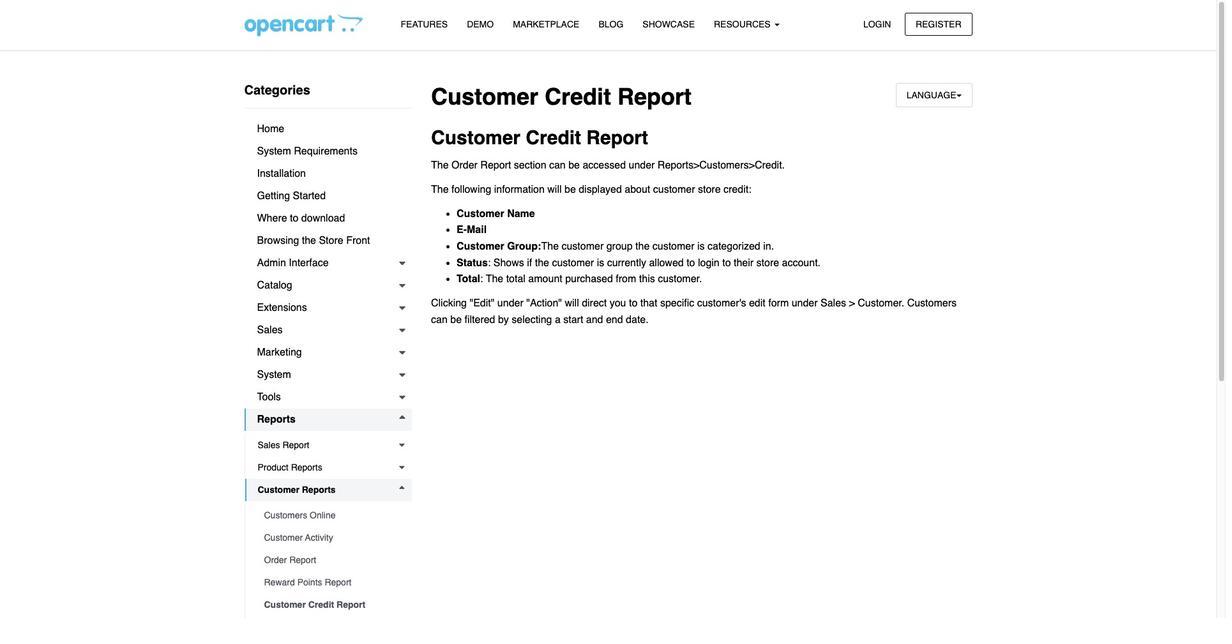 Task type: locate. For each thing, give the bounding box(es) containing it.
0 horizontal spatial is
[[597, 257, 604, 269]]

0 vertical spatial customers
[[908, 298, 957, 309]]

1 horizontal spatial the
[[535, 257, 549, 269]]

1 vertical spatial customer credit report
[[431, 127, 648, 149]]

the order report section can be accessed under reports>customers>credit.
[[431, 160, 785, 171]]

the
[[302, 235, 316, 247], [636, 241, 650, 252], [535, 257, 549, 269]]

will right information
[[548, 184, 562, 195]]

order report link
[[251, 549, 412, 572]]

0 vertical spatial store
[[698, 184, 721, 195]]

store
[[698, 184, 721, 195], [757, 257, 779, 269]]

edit
[[749, 298, 766, 309]]

a
[[555, 314, 561, 326]]

:
[[488, 257, 491, 269], [480, 274, 483, 285]]

will up start
[[565, 298, 579, 309]]

: down status
[[480, 274, 483, 285]]

getting started link
[[244, 185, 412, 208]]

online
[[310, 510, 336, 521]]

credit
[[545, 84, 611, 110], [526, 127, 581, 149], [308, 600, 334, 610]]

store down in.
[[757, 257, 779, 269]]

customers up "customer activity"
[[264, 510, 307, 521]]

under right form
[[792, 298, 818, 309]]

the
[[431, 160, 449, 171], [431, 184, 449, 195], [541, 241, 559, 252], [486, 274, 504, 285]]

this
[[639, 274, 655, 285]]

store down reports>customers>credit.
[[698, 184, 721, 195]]

report
[[618, 84, 692, 110], [587, 127, 648, 149], [481, 160, 511, 171], [283, 440, 309, 450], [289, 555, 316, 565], [325, 577, 352, 588], [337, 600, 366, 610]]

is up login
[[698, 241, 705, 252]]

customer name e-mail customer group: the customer group the customer is categorized in. status : shows if the customer is currently allowed to login to their store account. total : the total amount purchased from this customer.
[[457, 208, 821, 285]]

order up the following
[[452, 160, 478, 171]]

reward
[[264, 577, 295, 588]]

reward points report link
[[251, 572, 412, 594]]

the following information will be displayed about customer store credit:
[[431, 184, 752, 195]]

demo link
[[457, 13, 503, 36]]

to inside 'clicking "edit" under "action" will direct you to that specific customer's edit form under sales > customer. customers can be filtered by selecting a start and end date.'
[[629, 298, 638, 309]]

features
[[401, 19, 448, 29]]

customer's
[[697, 298, 746, 309]]

extensions
[[257, 302, 307, 314]]

system up tools
[[257, 369, 291, 381]]

1 vertical spatial credit
[[526, 127, 581, 149]]

reports link
[[244, 409, 412, 431]]

2 horizontal spatial the
[[636, 241, 650, 252]]

home
[[257, 123, 284, 135]]

be left displayed
[[565, 184, 576, 195]]

clicking "edit" under "action" will direct you to that specific customer's edit form under sales > customer. customers can be filtered by selecting a start and end date.
[[431, 298, 957, 326]]

1 vertical spatial can
[[431, 314, 448, 326]]

login link
[[853, 12, 902, 36]]

home link
[[244, 118, 412, 141]]

the right 'if'
[[535, 257, 549, 269]]

tools
[[257, 392, 281, 403]]

where to download link
[[244, 208, 412, 230]]

0 horizontal spatial will
[[548, 184, 562, 195]]

reports for product
[[291, 462, 322, 473]]

0 vertical spatial order
[[452, 160, 478, 171]]

the left store on the left of the page
[[302, 235, 316, 247]]

is up purchased
[[597, 257, 604, 269]]

0 vertical spatial will
[[548, 184, 562, 195]]

group:
[[507, 241, 541, 252]]

2 system from the top
[[257, 369, 291, 381]]

to right 'you'
[[629, 298, 638, 309]]

2 vertical spatial be
[[451, 314, 462, 326]]

demo
[[467, 19, 494, 29]]

store inside customer name e-mail customer group: the customer group the customer is categorized in. status : shows if the customer is currently allowed to login to their store account. total : the total amount purchased from this customer.
[[757, 257, 779, 269]]

sales
[[821, 298, 846, 309], [257, 325, 283, 336], [258, 440, 280, 450]]

: left "shows"
[[488, 257, 491, 269]]

order up reward
[[264, 555, 287, 565]]

under up about
[[629, 160, 655, 171]]

the up 'currently'
[[636, 241, 650, 252]]

customers right "customer."
[[908, 298, 957, 309]]

selecting
[[512, 314, 552, 326]]

1 horizontal spatial under
[[629, 160, 655, 171]]

order
[[452, 160, 478, 171], [264, 555, 287, 565]]

1 vertical spatial sales
[[257, 325, 283, 336]]

0 horizontal spatial :
[[480, 274, 483, 285]]

can down clicking on the left of page
[[431, 314, 448, 326]]

sales inside 'clicking "edit" under "action" will direct you to that specific customer's edit form under sales > customer. customers can be filtered by selecting a start and end date.'
[[821, 298, 846, 309]]

0 vertical spatial :
[[488, 257, 491, 269]]

0 vertical spatial sales
[[821, 298, 846, 309]]

1 vertical spatial customers
[[264, 510, 307, 521]]

customer
[[431, 84, 539, 110], [431, 127, 521, 149], [457, 208, 504, 220], [457, 241, 504, 252], [258, 485, 300, 495], [264, 533, 303, 543], [264, 600, 306, 610]]

specific
[[660, 298, 695, 309]]

be inside 'clicking "edit" under "action" will direct you to that specific customer's edit form under sales > customer. customers can be filtered by selecting a start and end date.'
[[451, 314, 462, 326]]

customers online
[[264, 510, 336, 521]]

customers online link
[[251, 505, 412, 527]]

0 horizontal spatial the
[[302, 235, 316, 247]]

opencart - open source shopping cart solution image
[[244, 13, 363, 36]]

the inside browsing the store front link
[[302, 235, 316, 247]]

0 horizontal spatial can
[[431, 314, 448, 326]]

marketing
[[257, 347, 302, 358]]

1 horizontal spatial customers
[[908, 298, 957, 309]]

customer
[[653, 184, 695, 195], [562, 241, 604, 252], [653, 241, 695, 252], [552, 257, 594, 269]]

0 horizontal spatial order
[[264, 555, 287, 565]]

where to download
[[257, 213, 345, 224]]

sales up "product"
[[258, 440, 280, 450]]

be up the following information will be displayed about customer store credit:
[[569, 160, 580, 171]]

sales report
[[258, 440, 309, 450]]

1 system from the top
[[257, 146, 291, 157]]

under up "by"
[[498, 298, 524, 309]]

reports up customer reports
[[291, 462, 322, 473]]

reports down product reports link
[[302, 485, 336, 495]]

reports
[[257, 414, 296, 425], [291, 462, 322, 473], [302, 485, 336, 495]]

direct
[[582, 298, 607, 309]]

customer activity link
[[251, 527, 412, 549]]

0 horizontal spatial store
[[698, 184, 721, 195]]

reports down tools
[[257, 414, 296, 425]]

1 vertical spatial will
[[565, 298, 579, 309]]

sales up marketing
[[257, 325, 283, 336]]

0 vertical spatial credit
[[545, 84, 611, 110]]

sales left >
[[821, 298, 846, 309]]

1 horizontal spatial can
[[549, 160, 566, 171]]

can inside 'clicking "edit" under "action" will direct you to that specific customer's edit form under sales > customer. customers can be filtered by selecting a start and end date.'
[[431, 314, 448, 326]]

1 vertical spatial is
[[597, 257, 604, 269]]

1 vertical spatial order
[[264, 555, 287, 565]]

customer reports link
[[245, 479, 412, 501]]

0 vertical spatial is
[[698, 241, 705, 252]]

2 vertical spatial reports
[[302, 485, 336, 495]]

system for system requirements
[[257, 146, 291, 157]]

clicking
[[431, 298, 467, 309]]

resources
[[714, 19, 773, 29]]

to
[[290, 213, 299, 224], [687, 257, 695, 269], [723, 257, 731, 269], [629, 298, 638, 309]]

marketplace link
[[503, 13, 589, 36]]

browsing the store front link
[[244, 230, 412, 252]]

1 vertical spatial system
[[257, 369, 291, 381]]

blog
[[599, 19, 624, 29]]

installation
[[257, 168, 306, 180]]

allowed
[[649, 257, 684, 269]]

product
[[258, 462, 289, 473]]

1 horizontal spatial will
[[565, 298, 579, 309]]

catalog
[[257, 280, 292, 291]]

customer.
[[658, 274, 702, 285]]

1 vertical spatial :
[[480, 274, 483, 285]]

be down clicking on the left of page
[[451, 314, 462, 326]]

under
[[629, 160, 655, 171], [498, 298, 524, 309], [792, 298, 818, 309]]

can right section
[[549, 160, 566, 171]]

1 vertical spatial reports
[[291, 462, 322, 473]]

system
[[257, 146, 291, 157], [257, 369, 291, 381]]

showcase
[[643, 19, 695, 29]]

reports for customer
[[302, 485, 336, 495]]

system requirements link
[[244, 141, 412, 163]]

admin
[[257, 257, 286, 269]]

system down home
[[257, 146, 291, 157]]

0 horizontal spatial customers
[[264, 510, 307, 521]]

can
[[549, 160, 566, 171], [431, 314, 448, 326]]

0 vertical spatial system
[[257, 146, 291, 157]]

0 vertical spatial reports
[[257, 414, 296, 425]]

1 vertical spatial store
[[757, 257, 779, 269]]

1 horizontal spatial store
[[757, 257, 779, 269]]

2 vertical spatial sales
[[258, 440, 280, 450]]

features link
[[391, 13, 457, 36]]



Task type: vqa. For each thing, say whether or not it's contained in the screenshot.
section
yes



Task type: describe. For each thing, give the bounding box(es) containing it.
login
[[864, 19, 891, 29]]

"edit"
[[470, 298, 495, 309]]

1 horizontal spatial order
[[452, 160, 478, 171]]

customer reports
[[258, 485, 336, 495]]

started
[[293, 190, 326, 202]]

e-
[[457, 225, 467, 236]]

2 horizontal spatial under
[[792, 298, 818, 309]]

mail
[[467, 225, 487, 236]]

interface
[[289, 257, 329, 269]]

language
[[907, 90, 957, 100]]

account.
[[782, 257, 821, 269]]

start
[[564, 314, 583, 326]]

requirements
[[294, 146, 358, 157]]

and
[[586, 314, 603, 326]]

tools link
[[244, 386, 412, 409]]

0 horizontal spatial under
[[498, 298, 524, 309]]

0 vertical spatial customer credit report
[[431, 84, 692, 110]]

reward points report
[[264, 577, 352, 588]]

system requirements
[[257, 146, 358, 157]]

download
[[301, 213, 345, 224]]

currently
[[607, 257, 646, 269]]

"action"
[[527, 298, 562, 309]]

total
[[506, 274, 526, 285]]

where
[[257, 213, 287, 224]]

0 vertical spatial can
[[549, 160, 566, 171]]

getting
[[257, 190, 290, 202]]

from
[[616, 274, 636, 285]]

installation link
[[244, 163, 412, 185]]

2 vertical spatial credit
[[308, 600, 334, 610]]

0 vertical spatial be
[[569, 160, 580, 171]]

their
[[734, 257, 754, 269]]

2 vertical spatial customer credit report
[[264, 600, 366, 610]]

sales report link
[[245, 434, 412, 457]]

total
[[457, 274, 480, 285]]

browsing the store front
[[257, 235, 370, 247]]

sales for sales report
[[258, 440, 280, 450]]

in.
[[763, 241, 774, 252]]

date.
[[626, 314, 649, 326]]

resources link
[[705, 13, 789, 36]]

1 horizontal spatial is
[[698, 241, 705, 252]]

to left their
[[723, 257, 731, 269]]

to right where
[[290, 213, 299, 224]]

system for system
[[257, 369, 291, 381]]

end
[[606, 314, 623, 326]]

admin interface link
[[244, 252, 412, 275]]

by
[[498, 314, 509, 326]]

if
[[527, 257, 532, 269]]

you
[[610, 298, 626, 309]]

displayed
[[579, 184, 622, 195]]

customers inside 'clicking "edit" under "action" will direct you to that specific customer's edit form under sales > customer. customers can be filtered by selecting a start and end date.'
[[908, 298, 957, 309]]

shows
[[494, 257, 524, 269]]

marketplace
[[513, 19, 580, 29]]

accessed
[[583, 160, 626, 171]]

marketing link
[[244, 342, 412, 364]]

sales link
[[244, 319, 412, 342]]

status
[[457, 257, 488, 269]]

activity
[[305, 533, 333, 543]]

following
[[452, 184, 491, 195]]

store
[[319, 235, 343, 247]]

will inside 'clicking "edit" under "action" will direct you to that specific customer's edit form under sales > customer. customers can be filtered by selecting a start and end date.'
[[565, 298, 579, 309]]

purchased
[[565, 274, 613, 285]]

product reports link
[[245, 457, 412, 479]]

points
[[297, 577, 322, 588]]

that
[[641, 298, 658, 309]]

>
[[849, 298, 855, 309]]

system link
[[244, 364, 412, 386]]

customer.
[[858, 298, 905, 309]]

sales for sales
[[257, 325, 283, 336]]

credit:
[[724, 184, 752, 195]]

extensions link
[[244, 297, 412, 319]]

customer activity
[[264, 533, 333, 543]]

amount
[[529, 274, 563, 285]]

section
[[514, 160, 547, 171]]

information
[[494, 184, 545, 195]]

form
[[769, 298, 789, 309]]

order report
[[264, 555, 316, 565]]

front
[[346, 235, 370, 247]]

browsing
[[257, 235, 299, 247]]

customer credit report link
[[251, 594, 412, 616]]

blog link
[[589, 13, 633, 36]]

to left login
[[687, 257, 695, 269]]

1 horizontal spatial :
[[488, 257, 491, 269]]

register
[[916, 19, 962, 29]]

admin interface
[[257, 257, 329, 269]]

about
[[625, 184, 651, 195]]

1 vertical spatial be
[[565, 184, 576, 195]]



